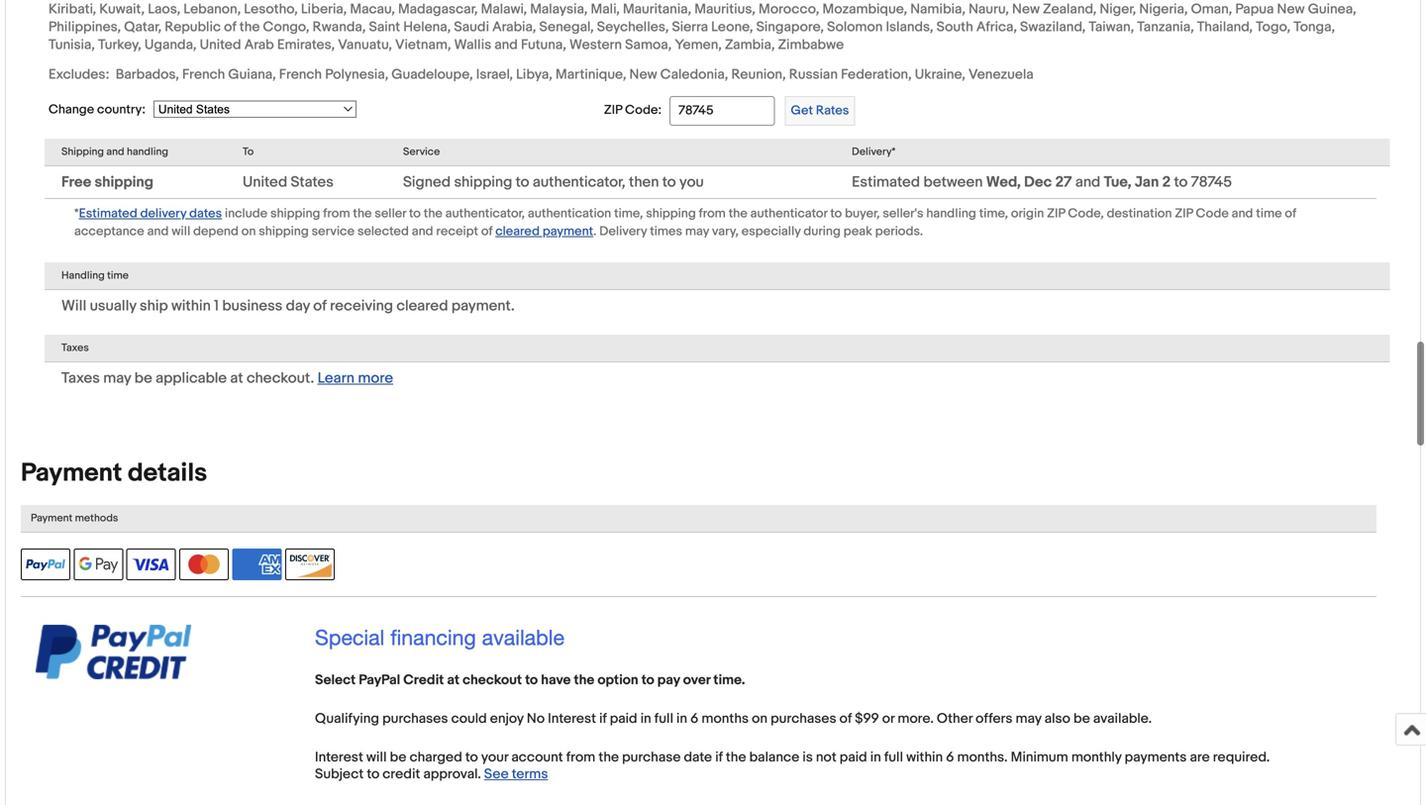 Task type: locate. For each thing, give the bounding box(es) containing it.
be
[[134, 369, 152, 387], [1073, 710, 1090, 727], [390, 749, 406, 766]]

israel,
[[476, 66, 513, 83]]

purchases up is
[[771, 710, 836, 727]]

1 horizontal spatial interest
[[548, 710, 596, 727]]

payment left methods
[[31, 512, 73, 525]]

may down the usually
[[103, 369, 131, 387]]

authenticator, up authentication
[[533, 173, 626, 191]]

* estimated delivery dates
[[74, 206, 222, 221]]

delivery
[[599, 224, 647, 239]]

the right date
[[726, 749, 746, 766]]

to left pay
[[641, 672, 654, 689]]

0 vertical spatial payment
[[21, 458, 122, 489]]

be inside interest will be charged to your account from the purchase date if the balance is not paid in full within 6 months. minimum monthly payments are required. subject to credit approval.
[[390, 749, 406, 766]]

shipping up the times
[[646, 206, 696, 221]]

authentication
[[528, 206, 611, 221]]

tue,
[[1104, 173, 1132, 191]]

2 time, from the left
[[979, 206, 1008, 221]]

1 vertical spatial payment
[[31, 512, 73, 525]]

1 horizontal spatial full
[[884, 749, 903, 766]]

6 left months.
[[946, 749, 954, 766]]

usually
[[90, 297, 136, 315]]

paid
[[610, 710, 637, 727], [840, 749, 867, 766]]

within inside interest will be charged to your account from the purchase date if the balance is not paid in full within 6 months. minimum monthly payments are required. subject to credit approval.
[[906, 749, 943, 766]]

2 vertical spatial may
[[1016, 710, 1041, 727]]

1 time, from the left
[[614, 206, 643, 221]]

authenticator, up receipt
[[445, 206, 525, 221]]

0 horizontal spatial be
[[134, 369, 152, 387]]

subject
[[315, 766, 364, 783]]

get
[[791, 103, 813, 118]]

libya,
[[516, 66, 552, 83]]

signed
[[403, 173, 451, 191]]

0 horizontal spatial may
[[103, 369, 131, 387]]

be for taxes may be applicable at checkout. learn more
[[134, 369, 152, 387]]

0 vertical spatial if
[[599, 710, 607, 727]]

1 horizontal spatial if
[[715, 749, 723, 766]]

be right also
[[1073, 710, 1090, 727]]

if right date
[[715, 749, 723, 766]]

0 vertical spatial taxes
[[61, 341, 89, 354]]

0 horizontal spatial time
[[107, 269, 129, 282]]

business
[[222, 297, 283, 315]]

0 horizontal spatial within
[[171, 297, 211, 315]]

excludes: barbados, french guiana, french polynesia, guadeloupe, israel, libya, martinique, new caledonia, reunion, russian federation, ukraine, venezuela
[[49, 66, 1034, 83]]

time right code
[[1256, 206, 1282, 221]]

cleared left payment
[[495, 224, 540, 239]]

0 vertical spatial authenticator,
[[533, 173, 626, 191]]

may left also
[[1016, 710, 1041, 727]]

1 vertical spatial paid
[[840, 749, 867, 766]]

within
[[171, 297, 211, 315], [906, 749, 943, 766]]

may left the vary,
[[685, 224, 709, 239]]

taxes
[[61, 341, 89, 354], [61, 369, 100, 387]]

1 horizontal spatial be
[[390, 749, 406, 766]]

27
[[1055, 173, 1072, 191]]

0 horizontal spatial will
[[172, 224, 190, 239]]

no
[[527, 710, 545, 727]]

payment for payment methods
[[31, 512, 73, 525]]

0 vertical spatial may
[[685, 224, 709, 239]]

to
[[516, 173, 529, 191], [662, 173, 676, 191], [1174, 173, 1188, 191], [409, 206, 421, 221], [830, 206, 842, 221], [525, 672, 538, 689], [641, 672, 654, 689], [465, 749, 478, 766], [367, 766, 379, 783]]

of right day
[[313, 297, 327, 315]]

0 vertical spatial at
[[230, 369, 243, 387]]

0 vertical spatial time
[[1256, 206, 1282, 221]]

1 vertical spatial authenticator,
[[445, 206, 525, 221]]

zip right origin
[[1047, 206, 1065, 221]]

handling down between
[[926, 206, 976, 221]]

dec
[[1024, 173, 1052, 191]]

full down pay
[[654, 710, 673, 727]]

paypal
[[359, 672, 400, 689]]

available
[[482, 625, 564, 649]]

time, down wed,
[[979, 206, 1008, 221]]

0 vertical spatial will
[[172, 224, 190, 239]]

more
[[358, 369, 393, 387]]

and right 27
[[1075, 173, 1100, 191]]

country:
[[97, 102, 145, 117]]

1 horizontal spatial estimated
[[852, 173, 920, 191]]

1 horizontal spatial purchases
[[771, 710, 836, 727]]

ZIP Code: text field
[[669, 96, 775, 126]]

in inside interest will be charged to your account from the purchase date if the balance is not paid in full within 6 months. minimum monthly payments are required. subject to credit approval.
[[870, 749, 881, 766]]

estimated up acceptance
[[79, 206, 137, 221]]

to
[[243, 145, 254, 158]]

shipping for signed
[[454, 173, 512, 191]]

1 purchases from the left
[[382, 710, 448, 727]]

ukraine,
[[915, 66, 965, 83]]

0 vertical spatial on
[[241, 224, 256, 239]]

payment methods
[[31, 512, 118, 525]]

1 vertical spatial will
[[366, 749, 387, 766]]

shipping for free
[[95, 173, 153, 191]]

the
[[353, 206, 372, 221], [424, 206, 442, 221], [729, 206, 747, 221], [574, 672, 594, 689], [598, 749, 619, 766], [726, 749, 746, 766]]

6 left the months
[[690, 710, 698, 727]]

1 horizontal spatial zip
[[1047, 206, 1065, 221]]

within down more.
[[906, 749, 943, 766]]

within left 1
[[171, 297, 211, 315]]

time, up delivery
[[614, 206, 643, 221]]

2 taxes from the top
[[61, 369, 100, 387]]

authenticator
[[750, 206, 827, 221]]

especially
[[741, 224, 801, 239]]

acceptance
[[74, 224, 144, 239]]

will right subject
[[366, 749, 387, 766]]

french
[[182, 66, 225, 83], [279, 66, 322, 83]]

code
[[1196, 206, 1229, 221]]

more.
[[898, 710, 934, 727]]

0 horizontal spatial paid
[[610, 710, 637, 727]]

shipping down united states
[[270, 206, 320, 221]]

from up 'service'
[[323, 206, 350, 221]]

paid down option
[[610, 710, 637, 727]]

zip left code
[[1175, 206, 1193, 221]]

handling down "country:"
[[127, 145, 168, 158]]

french right guiana, at the left top of page
[[279, 66, 322, 83]]

0 vertical spatial handling
[[127, 145, 168, 158]]

paid right not
[[840, 749, 867, 766]]

1 vertical spatial within
[[906, 749, 943, 766]]

payment up payment methods
[[21, 458, 122, 489]]

2 vertical spatial be
[[390, 749, 406, 766]]

*
[[74, 206, 79, 221]]

will usually ship within 1 business day of receiving cleared payment.
[[61, 297, 515, 315]]

interest down qualifying
[[315, 749, 363, 766]]

signed shipping to authenticator, then to you
[[403, 173, 704, 191]]

change
[[49, 102, 94, 117]]

to left have
[[525, 672, 538, 689]]

1 vertical spatial may
[[103, 369, 131, 387]]

french left guiana, at the left top of page
[[182, 66, 225, 83]]

to left you
[[662, 173, 676, 191]]

polynesia,
[[325, 66, 388, 83]]

shipping down shipping and handling on the top left of the page
[[95, 173, 153, 191]]

estimated delivery dates link
[[79, 204, 222, 222]]

payment details
[[21, 458, 207, 489]]

interest
[[548, 710, 596, 727], [315, 749, 363, 766]]

authenticator, inside include shipping from the seller to the authenticator, authentication time, shipping from the authenticator to buyer, seller's handling time, origin zip code, destination zip code and time of acceptance and will depend on shipping service selected and receipt of
[[445, 206, 525, 221]]

in up purchase
[[640, 710, 651, 727]]

1 vertical spatial on
[[752, 710, 768, 727]]

authenticator,
[[533, 173, 626, 191], [445, 206, 525, 221]]

shipping for include
[[270, 206, 320, 221]]

1 horizontal spatial time,
[[979, 206, 1008, 221]]

full down or
[[884, 749, 903, 766]]

terms
[[512, 766, 548, 783]]

the up selected
[[353, 206, 372, 221]]

0 horizontal spatial full
[[654, 710, 673, 727]]

0 vertical spatial estimated
[[852, 173, 920, 191]]

handling
[[127, 145, 168, 158], [926, 206, 976, 221]]

taxes for taxes
[[61, 341, 89, 354]]

will down delivery
[[172, 224, 190, 239]]

seller's
[[883, 206, 923, 221]]

purchases down credit
[[382, 710, 448, 727]]

charged
[[410, 749, 462, 766]]

1 horizontal spatial will
[[366, 749, 387, 766]]

estimated
[[852, 173, 920, 191], [79, 206, 137, 221]]

1 vertical spatial be
[[1073, 710, 1090, 727]]

may
[[685, 224, 709, 239], [103, 369, 131, 387], [1016, 710, 1041, 727]]

time up the usually
[[107, 269, 129, 282]]

0 horizontal spatial interest
[[315, 749, 363, 766]]

1 vertical spatial 6
[[946, 749, 954, 766]]

shipping
[[95, 173, 153, 191], [454, 173, 512, 191], [270, 206, 320, 221], [646, 206, 696, 221], [259, 224, 309, 239]]

have
[[541, 672, 571, 689]]

from right account
[[566, 749, 595, 766]]

0 horizontal spatial cleared
[[397, 297, 448, 315]]

date
[[684, 749, 712, 766]]

required.
[[1213, 749, 1270, 766]]

if
[[599, 710, 607, 727], [715, 749, 723, 766]]

or
[[882, 710, 895, 727]]

from inside interest will be charged to your account from the purchase date if the balance is not paid in full within 6 months. minimum monthly payments are required. subject to credit approval.
[[566, 749, 595, 766]]

martinique,
[[556, 66, 626, 83]]

0 vertical spatial interest
[[548, 710, 596, 727]]

then
[[629, 173, 659, 191]]

months.
[[957, 749, 1008, 766]]

during
[[803, 224, 841, 239]]

0 horizontal spatial purchases
[[382, 710, 448, 727]]

0 horizontal spatial authenticator,
[[445, 206, 525, 221]]

at left checkout.
[[230, 369, 243, 387]]

service
[[403, 145, 440, 158]]

time inside include shipping from the seller to the authenticator, authentication time, shipping from the authenticator to buyer, seller's handling time, origin zip code, destination zip code and time of acceptance and will depend on shipping service selected and receipt of
[[1256, 206, 1282, 221]]

interest right no
[[548, 710, 596, 727]]

at
[[230, 369, 243, 387], [447, 672, 460, 689]]

from up cleared payment . delivery times may vary, especially during peak periods.
[[699, 206, 726, 221]]

0 horizontal spatial on
[[241, 224, 256, 239]]

american express image
[[232, 548, 282, 580]]

0 horizontal spatial 6
[[690, 710, 698, 727]]

1 vertical spatial interest
[[315, 749, 363, 766]]

shipping up receipt
[[454, 173, 512, 191]]

1 horizontal spatial cleared
[[495, 224, 540, 239]]

monthly
[[1071, 749, 1122, 766]]

taxes for taxes may be applicable at checkout. learn more
[[61, 369, 100, 387]]

and up free shipping
[[106, 145, 124, 158]]

0 vertical spatial paid
[[610, 710, 637, 727]]

in down $99
[[870, 749, 881, 766]]

0 vertical spatial be
[[134, 369, 152, 387]]

if inside interest will be charged to your account from the purchase date if the balance is not paid in full within 6 months. minimum monthly payments are required. subject to credit approval.
[[715, 749, 723, 766]]

option
[[598, 672, 638, 689]]

master card image
[[179, 548, 229, 580]]

to left credit
[[367, 766, 379, 783]]

1 horizontal spatial handling
[[926, 206, 976, 221]]

1 horizontal spatial authenticator,
[[533, 173, 626, 191]]

cleared left payment.
[[397, 297, 448, 315]]

1 vertical spatial taxes
[[61, 369, 100, 387]]

russian
[[789, 66, 838, 83]]

available.
[[1093, 710, 1152, 727]]

1 horizontal spatial from
[[566, 749, 595, 766]]

checkout
[[463, 672, 522, 689]]

include shipping from the seller to the authenticator, authentication time, shipping from the authenticator to buyer, seller's handling time, origin zip code, destination zip code and time of acceptance and will depend on shipping service selected and receipt of
[[74, 206, 1296, 239]]

1 taxes from the top
[[61, 341, 89, 354]]

of
[[1285, 206, 1296, 221], [481, 224, 493, 239], [313, 297, 327, 315], [839, 710, 852, 727]]

1 horizontal spatial may
[[685, 224, 709, 239]]

zip left code:
[[604, 103, 622, 118]]

on right the months
[[752, 710, 768, 727]]

on down include
[[241, 224, 256, 239]]

6
[[690, 710, 698, 727], [946, 749, 954, 766]]

0 horizontal spatial french
[[182, 66, 225, 83]]

if down option
[[599, 710, 607, 727]]

handling time
[[61, 269, 129, 282]]

1 vertical spatial handling
[[926, 206, 976, 221]]

1 horizontal spatial paid
[[840, 749, 867, 766]]

guiana,
[[228, 66, 276, 83]]

1 horizontal spatial within
[[906, 749, 943, 766]]

in down pay
[[676, 710, 687, 727]]

1 vertical spatial time
[[107, 269, 129, 282]]

1 horizontal spatial time
[[1256, 206, 1282, 221]]

be left charged at the left of the page
[[390, 749, 406, 766]]

1 horizontal spatial french
[[279, 66, 322, 83]]

2 horizontal spatial in
[[870, 749, 881, 766]]

0 horizontal spatial if
[[599, 710, 607, 727]]

service
[[312, 224, 355, 239]]

1 vertical spatial estimated
[[79, 206, 137, 221]]

estimated down delivery*
[[852, 173, 920, 191]]

at right credit
[[447, 672, 460, 689]]

and
[[106, 145, 124, 158], [1075, 173, 1100, 191], [1232, 206, 1253, 221], [147, 224, 169, 239], [412, 224, 433, 239]]

1 horizontal spatial at
[[447, 672, 460, 689]]

1 vertical spatial at
[[447, 672, 460, 689]]

0 horizontal spatial time,
[[614, 206, 643, 221]]

be left applicable
[[134, 369, 152, 387]]

will
[[172, 224, 190, 239], [366, 749, 387, 766]]

code:
[[625, 103, 662, 118]]

1 vertical spatial full
[[884, 749, 903, 766]]

of right receipt
[[481, 224, 493, 239]]

1 horizontal spatial 6
[[946, 749, 954, 766]]

guadeloupe,
[[391, 66, 473, 83]]

1 vertical spatial if
[[715, 749, 723, 766]]



Task type: vqa. For each thing, say whether or not it's contained in the screenshot.
leftmost cleared
yes



Task type: describe. For each thing, give the bounding box(es) containing it.
not
[[816, 749, 836, 766]]

interest inside interest will be charged to your account from the purchase date if the balance is not paid in full within 6 months. minimum monthly payments are required. subject to credit approval.
[[315, 749, 363, 766]]

shipping
[[61, 145, 104, 158]]

free
[[61, 173, 91, 191]]

0 vertical spatial full
[[654, 710, 673, 727]]

other
[[937, 710, 973, 727]]

0 horizontal spatial zip
[[604, 103, 622, 118]]

interest will be charged to your account from the purchase date if the balance is not paid in full within 6 months. minimum monthly payments are required. subject to credit approval.
[[315, 749, 1270, 783]]

selected
[[357, 224, 409, 239]]

reunion,
[[731, 66, 786, 83]]

details
[[128, 458, 207, 489]]

6 inside interest will be charged to your account from the purchase date if the balance is not paid in full within 6 months. minimum monthly payments are required. subject to credit approval.
[[946, 749, 954, 766]]

to right seller
[[409, 206, 421, 221]]

caledonia,
[[660, 66, 728, 83]]

new
[[629, 66, 657, 83]]

select
[[315, 672, 356, 689]]

paypal image
[[21, 548, 70, 580]]

2 horizontal spatial from
[[699, 206, 726, 221]]

be for interest will be charged to your account from the purchase date if the balance is not paid in full within 6 months. minimum monthly payments are required. subject to credit approval.
[[390, 749, 406, 766]]

your
[[481, 749, 508, 766]]

learn more link
[[317, 369, 393, 387]]

wed,
[[986, 173, 1021, 191]]

visa image
[[126, 548, 176, 580]]

handling inside include shipping from the seller to the authenticator, authentication time, shipping from the authenticator to buyer, seller's handling time, origin zip code, destination zip code and time of acceptance and will depend on shipping service selected and receipt of
[[926, 206, 976, 221]]

jan
[[1135, 173, 1159, 191]]

google pay image
[[74, 548, 123, 580]]

times
[[650, 224, 682, 239]]

delivery*
[[852, 145, 896, 158]]

0 vertical spatial 6
[[690, 710, 698, 727]]

depend
[[193, 224, 239, 239]]

ship
[[140, 297, 168, 315]]

approval.
[[423, 766, 481, 783]]

see
[[484, 766, 509, 783]]

1 vertical spatial cleared
[[397, 297, 448, 315]]

united
[[243, 173, 287, 191]]

and right code
[[1232, 206, 1253, 221]]

to up cleared payment link
[[516, 173, 529, 191]]

2 horizontal spatial be
[[1073, 710, 1090, 727]]

zip code:
[[604, 103, 662, 118]]

vary,
[[712, 224, 739, 239]]

and down delivery
[[147, 224, 169, 239]]

cleared payment link
[[495, 222, 593, 239]]

1 horizontal spatial in
[[676, 710, 687, 727]]

periods.
[[875, 224, 923, 239]]

paid inside interest will be charged to your account from the purchase date if the balance is not paid in full within 6 months. minimum monthly payments are required. subject to credit approval.
[[840, 749, 867, 766]]

0 horizontal spatial at
[[230, 369, 243, 387]]

0 vertical spatial cleared
[[495, 224, 540, 239]]

of left $99
[[839, 710, 852, 727]]

full inside interest will be charged to your account from the purchase date if the balance is not paid in full within 6 months. minimum monthly payments are required. subject to credit approval.
[[884, 749, 903, 766]]

1 horizontal spatial on
[[752, 710, 768, 727]]

dates
[[189, 206, 222, 221]]

payment.
[[451, 297, 515, 315]]

get rates button
[[785, 96, 855, 126]]

handling
[[61, 269, 105, 282]]

2 horizontal spatial may
[[1016, 710, 1041, 727]]

1 french from the left
[[182, 66, 225, 83]]

payment for payment details
[[21, 458, 122, 489]]

credit
[[383, 766, 420, 783]]

qualifying purchases could enjoy no interest if paid in full in 6 months on purchases of $99 or more. other offers may also be available.
[[315, 710, 1152, 727]]

0 horizontal spatial from
[[323, 206, 350, 221]]

0 horizontal spatial in
[[640, 710, 651, 727]]

on inside include shipping from the seller to the authenticator, authentication time, shipping from the authenticator to buyer, seller's handling time, origin zip code, destination zip code and time of acceptance and will depend on shipping service selected and receipt of
[[241, 224, 256, 239]]

code,
[[1068, 206, 1104, 221]]

months
[[702, 710, 749, 727]]

delivery
[[140, 206, 186, 221]]

to up during
[[830, 206, 842, 221]]

0 horizontal spatial estimated
[[79, 206, 137, 221]]

2
[[1162, 173, 1171, 191]]

applicable
[[156, 369, 227, 387]]

taxes may be applicable at checkout. learn more
[[61, 369, 393, 387]]

venezuela
[[969, 66, 1034, 83]]

of right code
[[1285, 206, 1296, 221]]

checkout.
[[247, 369, 314, 387]]

discover image
[[285, 548, 335, 580]]

get rates
[[791, 103, 849, 118]]

to left your at the left bottom of the page
[[465, 749, 478, 766]]

buyer,
[[845, 206, 880, 221]]

the left purchase
[[598, 749, 619, 766]]

shipping down include
[[259, 224, 309, 239]]

are
[[1190, 749, 1210, 766]]

excludes:
[[49, 66, 109, 83]]

credit
[[403, 672, 444, 689]]

0 vertical spatial within
[[171, 297, 211, 315]]

the up receipt
[[424, 206, 442, 221]]

barbados,
[[116, 66, 179, 83]]

receipt
[[436, 224, 478, 239]]

enjoy
[[490, 710, 524, 727]]

origin
[[1011, 206, 1044, 221]]

receiving
[[330, 297, 393, 315]]

and left receipt
[[412, 224, 433, 239]]

the right have
[[574, 672, 594, 689]]

will inside include shipping from the seller to the authenticator, authentication time, shipping from the authenticator to buyer, seller's handling time, origin zip code, destination zip code and time of acceptance and will depend on shipping service selected and receipt of
[[172, 224, 190, 239]]

change country:
[[49, 102, 145, 117]]

$99
[[855, 710, 879, 727]]

seller
[[375, 206, 406, 221]]

qualifying
[[315, 710, 379, 727]]

include
[[225, 206, 267, 221]]

shipping and handling
[[61, 145, 168, 158]]

0 horizontal spatial handling
[[127, 145, 168, 158]]

purchase
[[622, 749, 681, 766]]

2 french from the left
[[279, 66, 322, 83]]

states
[[291, 173, 334, 191]]

select paypal credit at checkout to have the option to pay over time.
[[315, 672, 745, 689]]

will inside interest will be charged to your account from the purchase date if the balance is not paid in full within 6 months. minimum monthly payments are required. subject to credit approval.
[[366, 749, 387, 766]]

offers
[[976, 710, 1013, 727]]

cleared payment . delivery times may vary, especially during peak periods.
[[495, 224, 923, 239]]

2 purchases from the left
[[771, 710, 836, 727]]

see terms
[[484, 766, 548, 783]]

between
[[923, 173, 983, 191]]

the up the vary,
[[729, 206, 747, 221]]

estimated between wed, dec 27 and tue, jan 2 to 78745
[[852, 173, 1232, 191]]

financing
[[390, 625, 476, 649]]

methods
[[75, 512, 118, 525]]

see terms link
[[484, 766, 548, 783]]

to right 2 on the right of page
[[1174, 173, 1188, 191]]

2 horizontal spatial zip
[[1175, 206, 1193, 221]]



